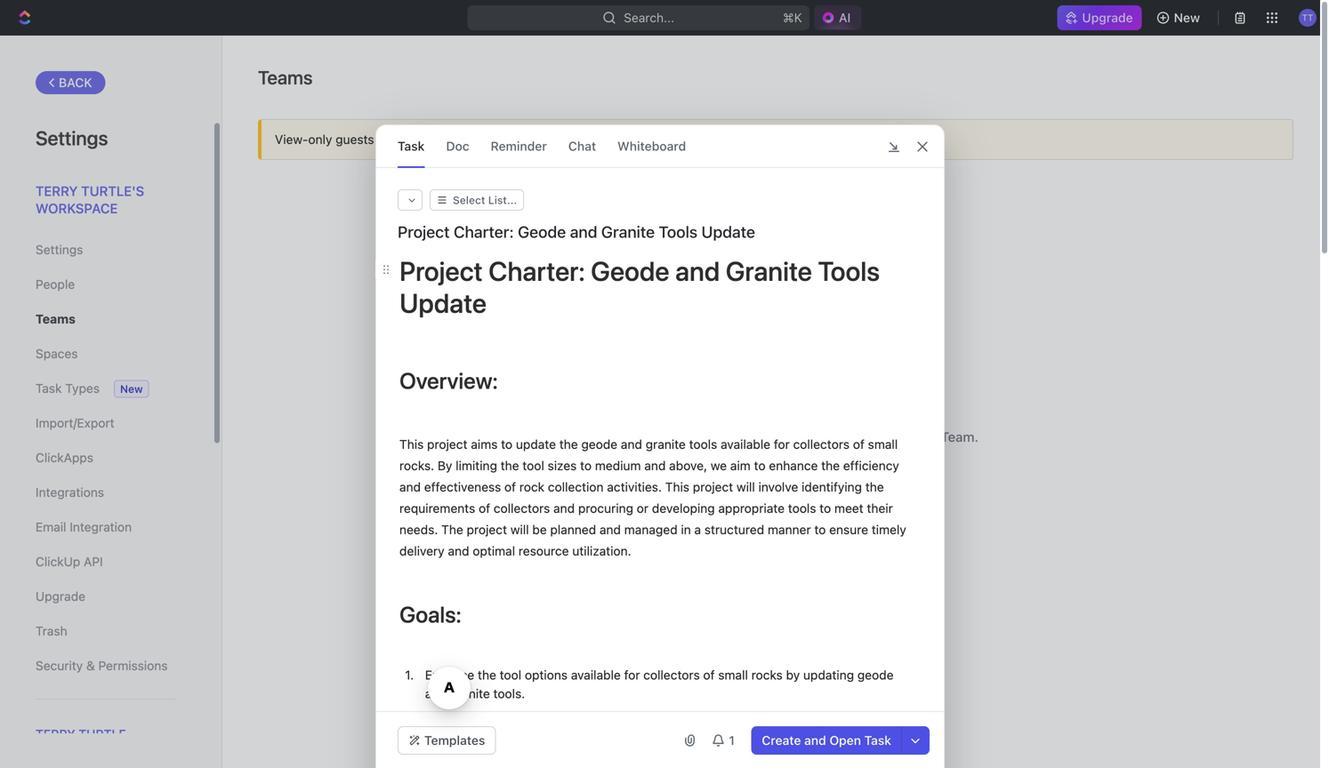 Task type: locate. For each thing, give the bounding box(es) containing it.
0 vertical spatial new
[[1174, 10, 1200, 25]]

collectors up enhance
[[793, 437, 850, 452]]

0 horizontal spatial upgrade link
[[36, 582, 177, 612]]

2 vertical spatial project
[[467, 523, 507, 537]]

providing
[[696, 752, 750, 766]]

will up resource
[[510, 523, 529, 537]]

project charter: geode and granite tools update dialog
[[375, 125, 945, 769]]

task
[[398, 139, 425, 153], [36, 381, 62, 396], [864, 733, 891, 748]]

guests
[[336, 132, 374, 147]]

1 horizontal spatial for
[[774, 437, 790, 452]]

1 horizontal spatial tools
[[788, 501, 816, 516]]

integrations link
[[36, 478, 177, 508]]

0 vertical spatial granite
[[646, 437, 686, 452]]

ensure
[[829, 523, 868, 537]]

the right update
[[559, 437, 578, 452]]

task left types
[[36, 381, 62, 396]]

task down versatile
[[864, 733, 891, 748]]

0 horizontal spatial granite
[[450, 687, 490, 701]]

medium up activities.
[[595, 459, 641, 473]]

of right experience
[[604, 752, 616, 766]]

settings element
[[0, 36, 222, 769]]

paid
[[717, 132, 742, 147]]

0 horizontal spatial new
[[120, 383, 143, 395]]

0 vertical spatial geode
[[581, 437, 617, 452]]

upgrade left 'new' button
[[1082, 10, 1133, 25]]

rock
[[519, 480, 544, 495]]

2 vertical spatial task
[[864, 733, 891, 748]]

back
[[59, 75, 92, 90]]

0 horizontal spatial for
[[624, 668, 640, 683]]

will left automatically
[[522, 132, 540, 147]]

project up optimal at left
[[467, 523, 507, 537]]

a right "in"
[[694, 523, 701, 537]]

0 vertical spatial task
[[398, 139, 425, 153]]

2 vertical spatial by
[[679, 752, 693, 766]]

effectiveness
[[424, 480, 501, 495]]

a inside "this project aims to update the geode and granite tools available for collectors of small rocks. by limiting the tool sizes to medium and above, we aim to enhance the efficiency and effectiveness of rock collection activities. this project will involve identifying the requirements of collectors and procuring or developing appropriate tools to meet their needs. the project will be planned and managed in a structured manner to ensure timely delivery and optimal resource utilization."
[[694, 523, 701, 537]]

to
[[466, 132, 477, 147], [702, 132, 714, 147], [501, 437, 512, 452], [580, 459, 592, 473], [754, 459, 765, 473], [820, 501, 831, 516], [814, 523, 826, 537], [536, 710, 547, 725], [663, 710, 674, 725]]

and down enhance
[[425, 687, 446, 701]]

rocks.
[[399, 459, 434, 473]]

new
[[912, 429, 937, 445]]

0 horizontal spatial sizes
[[503, 710, 532, 725]]

1 horizontal spatial task
[[398, 139, 425, 153]]

project down we
[[693, 480, 733, 495]]

1 horizontal spatial granite
[[646, 437, 686, 452]]

1 vertical spatial granite
[[450, 687, 490, 701]]

will
[[522, 132, 540, 147], [737, 480, 755, 495], [510, 523, 529, 537]]

email
[[36, 520, 66, 535]]

1 vertical spatial geode
[[857, 668, 894, 683]]

and down task name or type '/' for commands text box
[[675, 255, 720, 287]]

0 vertical spatial upgrade link
[[1057, 5, 1142, 30]]

turtle
[[79, 727, 126, 742]]

0 horizontal spatial be
[[532, 523, 547, 537]]

1 vertical spatial new
[[120, 383, 143, 395]]

optimal
[[473, 544, 515, 559]]

1 horizontal spatial this
[[665, 480, 689, 495]]

0 vertical spatial settings
[[36, 126, 108, 149]]

tools up manner
[[788, 501, 816, 516]]

geode up versatile
[[857, 668, 894, 683]]

of down effectiveness at the left bottom of page
[[479, 501, 490, 516]]

medium
[[595, 459, 641, 473], [551, 710, 597, 725]]

collectors
[[793, 437, 850, 452], [494, 501, 550, 516], [643, 668, 700, 683], [619, 752, 675, 766]]

and down have on the bottom of the page
[[644, 459, 666, 473]]

experience
[[538, 752, 601, 766]]

terry up workspace
[[36, 183, 78, 199]]

1 vertical spatial for
[[624, 668, 640, 683]]

1 vertical spatial this
[[665, 480, 689, 495]]

0 horizontal spatial geode
[[581, 437, 617, 452]]

2 terry from the top
[[36, 727, 75, 742]]

in
[[681, 523, 691, 537]]

for up above
[[624, 668, 640, 683]]

0 horizontal spatial task
[[36, 381, 62, 396]]

0 vertical spatial available
[[721, 437, 770, 452]]

terry inside terry turtle's workspace
[[36, 183, 78, 199]]

identifying
[[802, 480, 862, 495]]

the
[[559, 437, 578, 452], [501, 459, 519, 473], [821, 459, 840, 473], [865, 480, 884, 495], [478, 668, 496, 683], [456, 710, 475, 725], [475, 752, 493, 766]]

small left rocks
[[718, 668, 748, 683]]

upgrade down clickup
[[36, 589, 85, 604]]

0 vertical spatial tool
[[522, 459, 544, 473]]

1 vertical spatial task
[[36, 381, 62, 396]]

workspace
[[36, 201, 118, 216]]

this up rocks.
[[399, 437, 424, 452]]

available
[[721, 437, 770, 452], [571, 668, 621, 683]]

any
[[669, 429, 691, 445]]

the up options.
[[456, 710, 475, 725]]

clickapps
[[36, 451, 93, 465]]

the down efficiency
[[865, 480, 884, 495]]

2 settings from the top
[[36, 242, 83, 257]]

overview:
[[399, 368, 498, 394]]

only
[[308, 132, 332, 147]]

types
[[65, 381, 100, 396]]

granite down enhance
[[450, 687, 490, 701]]

you don't have any teams right now, start by adding a new team.
[[573, 429, 979, 445]]

teams
[[258, 66, 313, 89], [481, 132, 518, 147], [36, 312, 75, 326], [694, 429, 735, 445]]

1 vertical spatial by
[[786, 668, 800, 683]]

2 horizontal spatial tools
[[881, 752, 910, 766]]

terry left turtle
[[36, 727, 75, 742]]

sizes down tools.
[[503, 710, 532, 725]]

task button
[[398, 125, 425, 167]]

options.
[[425, 729, 471, 743]]

2 horizontal spatial new
[[1174, 10, 1200, 25]]

by left providing at the bottom right of page
[[679, 752, 693, 766]]

tool
[[522, 459, 544, 473], [500, 668, 521, 683], [478, 710, 500, 725]]

be inside "this project aims to update the geode and granite tools available for collectors of small rocks. by limiting the tool sizes to medium and above, we aim to enhance the efficiency and effectiveness of rock collection activities. this project will involve identifying the requirements of collectors and procuring or developing appropriate tools to meet their needs. the project will be planned and managed in a structured manner to ensure timely delivery and optimal resource utilization."
[[532, 523, 547, 537]]

be left converted on the top of page
[[623, 132, 638, 147]]

project up by
[[427, 437, 467, 452]]

1 horizontal spatial available
[[721, 437, 770, 452]]

1 horizontal spatial a
[[901, 429, 908, 445]]

1 horizontal spatial upgrade
[[1082, 10, 1133, 25]]

tools right effective
[[881, 752, 910, 766]]

1 vertical spatial terry
[[36, 727, 75, 742]]

upgrade link left 'new' button
[[1057, 5, 1142, 30]]

collectors down above
[[619, 752, 675, 766]]

security & permissions
[[36, 659, 168, 673]]

teams down 'people'
[[36, 312, 75, 326]]

1 vertical spatial project
[[693, 480, 733, 495]]

1 vertical spatial small
[[718, 668, 748, 683]]

sizes inside "this project aims to update the geode and granite tools available for collectors of small rocks. by limiting the tool sizes to medium and above, we aim to enhance the efficiency and effectiveness of rock collection activities. this project will involve identifying the requirements of collectors and procuring or developing appropriate tools to meet their needs. the project will be planned and managed in a structured manner to ensure timely delivery and optimal resource utilization."
[[548, 459, 577, 473]]

0 vertical spatial medium
[[595, 459, 641, 473]]

small inside "this project aims to update the geode and granite tools available for collectors of small rocks. by limiting the tool sizes to medium and above, we aim to enhance the efficiency and effectiveness of rock collection activities. this project will involve identifying the requirements of collectors and procuring or developing appropriate tools to meet their needs. the project will be planned and managed in a structured manner to ensure timely delivery and optimal resource utilization."
[[868, 437, 898, 452]]

settings link
[[36, 235, 177, 265]]

new inside button
[[1174, 10, 1200, 25]]

2 horizontal spatial task
[[864, 733, 891, 748]]

terry turtle's workspace
[[36, 183, 144, 216]]

team.
[[941, 429, 979, 445]]

available right 'options'
[[571, 668, 621, 683]]

1 vertical spatial sizes
[[503, 710, 532, 725]]

project charter: geode and granite tools update
[[399, 255, 886, 319]]

0 vertical spatial this
[[399, 437, 424, 452]]

small up efficiency
[[868, 437, 898, 452]]

of up efficiency
[[853, 437, 864, 452]]

2 vertical spatial new
[[749, 471, 777, 487]]

1 vertical spatial settings
[[36, 242, 83, 257]]

0 horizontal spatial small
[[718, 668, 748, 683]]

options
[[525, 668, 568, 683]]

collectors down rock
[[494, 501, 550, 516]]

or
[[637, 501, 649, 516]]

1 horizontal spatial be
[[623, 132, 638, 147]]

by
[[836, 429, 851, 445], [786, 668, 800, 683], [679, 752, 693, 766]]

1 terry from the top
[[36, 183, 78, 199]]

geode inside "this project aims to update the geode and granite tools available for collectors of small rocks. by limiting the tool sizes to medium and above, we aim to enhance the efficiency and effectiveness of rock collection activities. this project will involve identifying the requirements of collectors and procuring or developing appropriate tools to meet their needs. the project will be planned and managed in a structured manner to ensure timely delivery and optimal resource utilization."
[[581, 437, 617, 452]]

0 horizontal spatial upgrade
[[36, 589, 85, 604]]

1 vertical spatial a
[[694, 523, 701, 537]]

1 vertical spatial upgrade
[[36, 589, 85, 604]]

email integration link
[[36, 512, 177, 543]]

more
[[724, 710, 753, 725]]

added
[[426, 132, 463, 147]]

1 vertical spatial upgrade link
[[36, 582, 177, 612]]

0 vertical spatial sizes
[[548, 459, 577, 473]]

tool inside "this project aims to update the geode and granite tools available for collectors of small rocks. by limiting the tool sizes to medium and above, we aim to enhance the efficiency and effectiveness of rock collection activities. this project will involve identifying the requirements of collectors and procuring or developing appropriate tools to meet their needs. the project will be planned and managed in a structured manner to ensure timely delivery and optimal resource utilization."
[[522, 459, 544, 473]]

teams right the doc
[[481, 132, 518, 147]]

task inside settings element
[[36, 381, 62, 396]]

sizes
[[548, 459, 577, 473], [503, 710, 532, 725]]

1 horizontal spatial geode
[[857, 668, 894, 683]]

and down procuring
[[599, 523, 621, 537]]

be up resource
[[532, 523, 547, 537]]

and down the the
[[448, 544, 469, 559]]

update
[[399, 287, 487, 319]]

tool up tools.
[[500, 668, 521, 683]]

sizes inside enhance the tool options available for collectors of small rocks by updating geode and granite tools. limit the tool sizes to medium and above to provide more practical and versatile options. improve the overall experience of collectors by providing efficient and effective tools
[[503, 710, 532, 725]]

select list...
[[453, 194, 517, 206]]

delivery
[[399, 544, 445, 559]]

0 vertical spatial for
[[774, 437, 790, 452]]

1 horizontal spatial sizes
[[548, 459, 577, 473]]

for
[[774, 437, 790, 452], [624, 668, 640, 683]]

⌘k
[[783, 10, 802, 25]]

the up tools.
[[478, 668, 496, 683]]

1 horizontal spatial small
[[868, 437, 898, 452]]

1 horizontal spatial new
[[749, 471, 777, 487]]

tool down tools.
[[478, 710, 500, 725]]

settings up 'people'
[[36, 242, 83, 257]]

medium inside "this project aims to update the geode and granite tools available for collectors of small rocks. by limiting the tool sizes to medium and above, we aim to enhance the efficiency and effectiveness of rock collection activities. this project will involve identifying the requirements of collectors and procuring or developing appropriate tools to meet their needs. the project will be planned and managed in a structured manner to ensure timely delivery and optimal resource utilization."
[[595, 459, 641, 473]]

project
[[427, 437, 467, 452], [693, 480, 733, 495], [467, 523, 507, 537]]

doc button
[[446, 125, 469, 167]]

teams up we
[[694, 429, 735, 445]]

granite up above,
[[646, 437, 686, 452]]

1 vertical spatial available
[[571, 668, 621, 683]]

available inside enhance the tool options available for collectors of small rocks by updating geode and granite tools. limit the tool sizes to medium and above to provide more practical and versatile options. improve the overall experience of collectors by providing efficient and effective tools
[[571, 668, 621, 683]]

medium up experience
[[551, 710, 597, 725]]

select list... button
[[430, 189, 524, 211]]

sizes up collection at the left bottom
[[548, 459, 577, 473]]

enhance
[[769, 459, 818, 473]]

will down aim
[[737, 480, 755, 495]]

tools up above,
[[689, 437, 717, 452]]

0 horizontal spatial by
[[679, 752, 693, 766]]

enhance
[[425, 668, 474, 683]]

1 vertical spatial be
[[532, 523, 547, 537]]

start
[[803, 429, 833, 445]]

0 vertical spatial terry
[[36, 183, 78, 199]]

1 vertical spatial tools
[[788, 501, 816, 516]]

0 horizontal spatial a
[[694, 523, 701, 537]]

1 button
[[704, 727, 744, 755]]

task inside create and open task button
[[864, 733, 891, 748]]

by
[[438, 459, 452, 473]]

by right rocks
[[786, 668, 800, 683]]

task left added
[[398, 139, 425, 153]]

the up "identifying"
[[821, 459, 840, 473]]

1 vertical spatial medium
[[551, 710, 597, 725]]

by right start
[[836, 429, 851, 445]]

api
[[84, 555, 103, 569]]

+ new team
[[737, 471, 814, 487]]

1 settings from the top
[[36, 126, 108, 149]]

for up enhance
[[774, 437, 790, 452]]

tool up rock
[[522, 459, 544, 473]]

this up developing
[[665, 480, 689, 495]]

0 horizontal spatial available
[[571, 668, 621, 683]]

integrations
[[36, 485, 104, 500]]

and left open
[[804, 733, 826, 748]]

and left above
[[600, 710, 621, 725]]

task for task types
[[36, 381, 62, 396]]

select
[[453, 194, 485, 206]]

settings down back link
[[36, 126, 108, 149]]

for inside "this project aims to update the geode and granite tools available for collectors of small rocks. by limiting the tool sizes to medium and above, we aim to enhance the efficiency and effectiveness of rock collection activities. this project will involve identifying the requirements of collectors and procuring or developing appropriate tools to meet their needs. the project will be planned and managed in a structured manner to ensure timely delivery and optimal resource utilization."
[[774, 437, 790, 452]]

available inside "this project aims to update the geode and granite tools available for collectors of small rocks. by limiting the tool sizes to medium and above, we aim to enhance the efficiency and effectiveness of rock collection activities. this project will involve identifying the requirements of collectors and procuring or developing appropriate tools to meet their needs. the project will be planned and managed in a structured manner to ensure timely delivery and optimal resource utilization."
[[721, 437, 770, 452]]

0 horizontal spatial this
[[399, 437, 424, 452]]

geode up collection at the left bottom
[[581, 437, 617, 452]]

a left the new
[[901, 429, 908, 445]]

0 horizontal spatial tools
[[689, 437, 717, 452]]

available up aim
[[721, 437, 770, 452]]

2 horizontal spatial by
[[836, 429, 851, 445]]

0 vertical spatial small
[[868, 437, 898, 452]]

2 vertical spatial tools
[[881, 752, 910, 766]]

upgrade link down clickup api link
[[36, 582, 177, 612]]

this
[[399, 437, 424, 452], [665, 480, 689, 495]]



Task type: vqa. For each thing, say whether or not it's contained in the screenshot.
'Trash'
yes



Task type: describe. For each thing, give the bounding box(es) containing it.
utilization.
[[572, 544, 631, 559]]

1 button
[[704, 727, 744, 755]]

the
[[441, 523, 463, 537]]

the right limiting in the bottom left of the page
[[501, 459, 519, 473]]

0 vertical spatial upgrade
[[1082, 10, 1133, 25]]

chat
[[568, 139, 596, 153]]

turtle's
[[81, 183, 144, 199]]

we
[[711, 459, 727, 473]]

right
[[738, 429, 768, 445]]

0 vertical spatial will
[[522, 132, 540, 147]]

view-only guests who are added to teams will automatically be converted to paid guests.
[[275, 132, 791, 147]]

granite
[[726, 255, 812, 287]]

tools inside enhance the tool options available for collectors of small rocks by updating geode and granite tools. limit the tool sizes to medium and above to provide more practical and versatile options. improve the overall experience of collectors by providing efficient and effective tools
[[881, 752, 910, 766]]

1 vertical spatial will
[[737, 480, 755, 495]]

terry for terry turtle
[[36, 727, 75, 742]]

and up 'create and open task'
[[810, 710, 831, 725]]

automatically
[[543, 132, 620, 147]]

to left paid
[[702, 132, 714, 147]]

0 vertical spatial tools
[[689, 437, 717, 452]]

improve
[[425, 752, 471, 766]]

view-
[[275, 132, 308, 147]]

clickup api
[[36, 555, 103, 569]]

adding
[[855, 429, 897, 445]]

and inside project charter: geode and granite tools update
[[675, 255, 720, 287]]

new inside settings element
[[120, 383, 143, 395]]

&
[[86, 659, 95, 673]]

1
[[729, 733, 735, 748]]

geode
[[591, 255, 669, 287]]

Task name or type '/' for commands text field
[[398, 222, 926, 243]]

provide
[[678, 710, 721, 725]]

and down 'create and open task'
[[803, 752, 825, 766]]

teams link
[[36, 304, 177, 334]]

the left "overall"
[[475, 752, 493, 766]]

integration
[[70, 520, 132, 535]]

people link
[[36, 270, 177, 300]]

meet
[[834, 501, 863, 516]]

teams inside settings element
[[36, 312, 75, 326]]

trash
[[36, 624, 67, 639]]

developing
[[652, 501, 715, 516]]

0 vertical spatial a
[[901, 429, 908, 445]]

2 vertical spatial will
[[510, 523, 529, 537]]

their
[[867, 501, 893, 516]]

to up collection at the left bottom
[[580, 459, 592, 473]]

and down rocks.
[[399, 480, 421, 495]]

efficiency
[[843, 459, 899, 473]]

1 horizontal spatial by
[[786, 668, 800, 683]]

above,
[[669, 459, 707, 473]]

teams up view-
[[258, 66, 313, 89]]

who
[[377, 132, 401, 147]]

to left 'ensure'
[[814, 523, 826, 537]]

needs.
[[399, 523, 438, 537]]

of up the provide
[[703, 668, 715, 683]]

collectors up the provide
[[643, 668, 700, 683]]

spaces
[[36, 346, 78, 361]]

procuring
[[578, 501, 633, 516]]

of left rock
[[504, 480, 516, 495]]

security & permissions link
[[36, 651, 177, 681]]

manner
[[768, 523, 811, 537]]

planned
[[550, 523, 596, 537]]

people
[[36, 277, 75, 292]]

1 horizontal spatial upgrade link
[[1057, 5, 1142, 30]]

this project aims to update the geode and granite tools available for collectors of small rocks. by limiting the tool sizes to medium and above, we aim to enhance the efficiency and effectiveness of rock collection activities. this project will involve identifying the requirements of collectors and procuring or developing appropriate tools to meet their needs. the project will be planned and managed in a structured manner to ensure timely delivery and optimal resource utilization.
[[399, 437, 910, 559]]

for inside enhance the tool options available for collectors of small rocks by updating geode and granite tools. limit the tool sizes to medium and above to provide more practical and versatile options. improve the overall experience of collectors by providing efficient and effective tools
[[624, 668, 640, 683]]

to right aims
[[501, 437, 512, 452]]

to right aim
[[754, 459, 765, 473]]

tools
[[818, 255, 880, 287]]

upgrade inside settings element
[[36, 589, 85, 604]]

clickapps link
[[36, 443, 177, 473]]

search...
[[624, 10, 675, 25]]

to right above
[[663, 710, 674, 725]]

0 vertical spatial be
[[623, 132, 638, 147]]

to down "identifying"
[[820, 501, 831, 516]]

doc
[[446, 139, 469, 153]]

to down 'options'
[[536, 710, 547, 725]]

task types
[[36, 381, 100, 396]]

open
[[829, 733, 861, 748]]

clickup api link
[[36, 547, 177, 577]]

chat button
[[568, 125, 596, 167]]

updating
[[803, 668, 854, 683]]

small inside enhance the tool options available for collectors of small rocks by updating geode and granite tools. limit the tool sizes to medium and above to provide more practical and versatile options. improve the overall experience of collectors by providing efficient and effective tools
[[718, 668, 748, 683]]

collection
[[548, 480, 604, 495]]

appropriate
[[718, 501, 785, 516]]

aim
[[730, 459, 751, 473]]

to right added
[[466, 132, 477, 147]]

now,
[[771, 429, 800, 445]]

limit
[[425, 710, 453, 725]]

guests.
[[745, 132, 787, 147]]

tools.
[[493, 687, 525, 701]]

create and open task button
[[751, 727, 902, 755]]

0 vertical spatial project
[[427, 437, 467, 452]]

spaces link
[[36, 339, 177, 369]]

overall
[[496, 752, 534, 766]]

reminder button
[[491, 125, 547, 167]]

geode inside enhance the tool options available for collectors of small rocks by updating geode and granite tools. limit the tool sizes to medium and above to provide more practical and versatile options. improve the overall experience of collectors by providing efficient and effective tools
[[857, 668, 894, 683]]

templates
[[424, 733, 485, 748]]

enhance the tool options available for collectors of small rocks by updating geode and granite tools. limit the tool sizes to medium and above to provide more practical and versatile options. improve the overall experience of collectors by providing efficient and effective tools
[[425, 668, 913, 769]]

create
[[762, 733, 801, 748]]

aims
[[471, 437, 498, 452]]

templates button
[[398, 727, 496, 755]]

and up planned
[[553, 501, 575, 516]]

2 vertical spatial tool
[[478, 710, 500, 725]]

project
[[399, 255, 483, 287]]

whiteboard button
[[617, 125, 686, 167]]

1 vertical spatial tool
[[500, 668, 521, 683]]

and up activities.
[[621, 437, 642, 452]]

granite inside enhance the tool options available for collectors of small rocks by updating geode and granite tools. limit the tool sizes to medium and above to provide more practical and versatile options. improve the overall experience of collectors by providing efficient and effective tools
[[450, 687, 490, 701]]

involve
[[758, 480, 798, 495]]

above
[[625, 710, 659, 725]]

security
[[36, 659, 83, 673]]

0 vertical spatial by
[[836, 429, 851, 445]]

medium inside enhance the tool options available for collectors of small rocks by updating geode and granite tools. limit the tool sizes to medium and above to provide more practical and versatile options. improve the overall experience of collectors by providing efficient and effective tools
[[551, 710, 597, 725]]

converted
[[641, 132, 699, 147]]

update
[[516, 437, 556, 452]]

terry for terry turtle's workspace
[[36, 183, 78, 199]]

granite inside "this project aims to update the geode and granite tools available for collectors of small rocks. by limiting the tool sizes to medium and above, we aim to enhance the efficiency and effectiveness of rock collection activities. this project will involve identifying the requirements of collectors and procuring or developing appropriate tools to meet their needs. the project will be planned and managed in a structured manner to ensure timely delivery and optimal resource utilization."
[[646, 437, 686, 452]]

clickup
[[36, 555, 80, 569]]

whiteboard
[[617, 139, 686, 153]]

email integration
[[36, 520, 132, 535]]

efficient
[[753, 752, 800, 766]]

goals:
[[399, 602, 461, 628]]

managed
[[624, 523, 677, 537]]

and inside button
[[804, 733, 826, 748]]

task for task
[[398, 139, 425, 153]]

rocks
[[751, 668, 783, 683]]

have
[[636, 429, 665, 445]]



